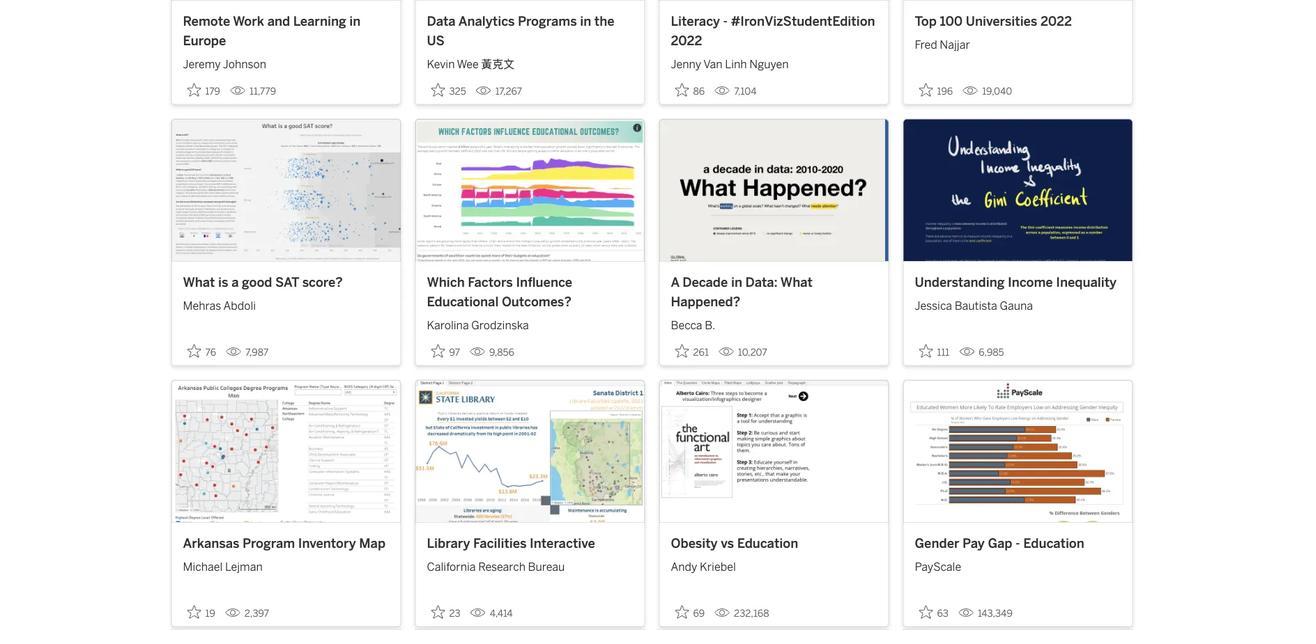 Task type: describe. For each thing, give the bounding box(es) containing it.
karolina grodzinska
[[427, 319, 529, 332]]

library
[[427, 536, 470, 552]]

becca b. link
[[671, 312, 877, 334]]

top 100 universities 2022
[[915, 14, 1072, 29]]

california research bureau link
[[427, 554, 633, 576]]

factors
[[468, 275, 513, 290]]

universities
[[966, 14, 1038, 29]]

63
[[937, 609, 949, 620]]

which
[[427, 275, 465, 290]]

what is a good sat score? link
[[183, 273, 389, 292]]

education inside gender pay gap - education link
[[1024, 536, 1085, 552]]

johnson
[[223, 58, 266, 71]]

jeremy johnson link
[[183, 50, 389, 73]]

97
[[449, 347, 460, 359]]

Add Favorite button
[[671, 340, 713, 363]]

education inside obesity vs education link
[[737, 536, 798, 552]]

lejman
[[225, 561, 263, 574]]

literacy - #ironvizstudentedition 2022 link
[[671, 12, 877, 50]]

4,414
[[490, 609, 513, 620]]

workbook thumbnail image for gap
[[904, 381, 1133, 523]]

arkansas program inventory map
[[183, 536, 386, 552]]

10,207
[[738, 347, 767, 359]]

inventory
[[298, 536, 356, 552]]

literacy - #ironvizstudentedition 2022
[[671, 14, 875, 48]]

europe
[[183, 33, 226, 48]]

grodzinska
[[472, 319, 529, 332]]

9,856
[[489, 347, 515, 359]]

analytics
[[459, 14, 515, 29]]

86
[[693, 86, 705, 97]]

arkansas
[[183, 536, 240, 552]]

add favorite button for understanding income inequality
[[915, 340, 954, 363]]

7,104 views element
[[709, 80, 762, 103]]

facilities
[[473, 536, 527, 552]]

kriebel
[[700, 561, 736, 574]]

decade
[[683, 275, 728, 290]]

19,040
[[983, 86, 1013, 97]]

4,414 views element
[[465, 603, 518, 626]]

program
[[243, 536, 295, 552]]

good
[[242, 275, 272, 290]]

Add Favorite button
[[915, 602, 953, 624]]

jessica
[[915, 300, 952, 313]]

map
[[359, 536, 386, 552]]

research
[[478, 561, 526, 574]]

linh
[[725, 58, 747, 71]]

179
[[205, 86, 220, 97]]

library facilities interactive link
[[427, 535, 633, 554]]

michael
[[183, 561, 223, 574]]

what inside a decade in data: what happened?
[[781, 275, 813, 290]]

kevin wee 黃克文
[[427, 58, 515, 71]]

2022 for literacy - #ironvizstudentedition 2022
[[671, 33, 703, 48]]

gender pay gap - education
[[915, 536, 1085, 552]]

232,168
[[734, 609, 769, 620]]

abdoli
[[223, 300, 256, 313]]

gauna
[[1000, 300, 1033, 313]]

2,397
[[245, 609, 269, 620]]

76
[[205, 347, 216, 359]]

happened?
[[671, 294, 741, 310]]

becca b.
[[671, 319, 716, 332]]

workbook thumbnail image for in
[[660, 120, 889, 262]]

workbook thumbnail image for inequality
[[904, 120, 1133, 262]]

in inside remote work and learning in europe
[[349, 14, 361, 29]]

111
[[937, 347, 950, 359]]

#ironvizstudentedition
[[731, 14, 875, 29]]

add favorite button for obesity vs education
[[671, 602, 709, 624]]

17,267 views element
[[470, 80, 528, 103]]

library facilities interactive
[[427, 536, 595, 552]]

mehras abdoli link
[[183, 292, 389, 315]]

a
[[232, 275, 239, 290]]

add favorite button containing 179
[[183, 79, 224, 102]]

kevin
[[427, 58, 455, 71]]

jessica bautista gauna
[[915, 300, 1033, 313]]

pay
[[963, 536, 985, 552]]

work
[[233, 14, 264, 29]]

andy
[[671, 561, 698, 574]]

remote
[[183, 14, 230, 29]]

mehras
[[183, 300, 221, 313]]

gap
[[988, 536, 1013, 552]]

fred najjar link
[[915, 31, 1121, 53]]

9,856 views element
[[464, 342, 520, 364]]

programs
[[518, 14, 577, 29]]

jenny van linh nguyen link
[[671, 50, 877, 73]]

which factors influence educational outcomes?
[[427, 275, 572, 310]]



Task type: vqa. For each thing, say whether or not it's contained in the screenshot.
left Add Favorite image
no



Task type: locate. For each thing, give the bounding box(es) containing it.
100
[[940, 14, 963, 29]]

influence
[[516, 275, 572, 290]]

19,040 views element
[[957, 80, 1018, 103]]

workbook thumbnail image for education
[[660, 381, 889, 523]]

obesity
[[671, 536, 718, 552]]

196
[[937, 86, 953, 97]]

1 horizontal spatial -
[[1016, 536, 1020, 552]]

1 horizontal spatial education
[[1024, 536, 1085, 552]]

add favorite button containing 86
[[671, 79, 709, 102]]

add favorite button for arkansas program inventory map
[[183, 602, 219, 624]]

what up mehras
[[183, 275, 215, 290]]

kevin wee 黃克文 link
[[427, 50, 633, 73]]

jenny
[[671, 58, 701, 71]]

gender
[[915, 536, 960, 552]]

what right the data:
[[781, 275, 813, 290]]

- inside gender pay gap - education link
[[1016, 536, 1020, 552]]

sat
[[275, 275, 299, 290]]

workbook thumbnail image for a
[[172, 120, 401, 262]]

jenny van linh nguyen
[[671, 58, 789, 71]]

0 horizontal spatial education
[[737, 536, 798, 552]]

b.
[[705, 319, 716, 332]]

add favorite button down mehras
[[183, 340, 220, 363]]

1 horizontal spatial what
[[781, 275, 813, 290]]

add favorite button down jessica
[[915, 340, 954, 363]]

add favorite button down california in the left bottom of the page
[[427, 602, 465, 624]]

workbook thumbnail image
[[172, 120, 401, 262], [416, 120, 645, 262], [660, 120, 889, 262], [904, 120, 1133, 262], [172, 381, 401, 523], [416, 381, 645, 523], [660, 381, 889, 523], [904, 381, 1133, 523]]

karolina
[[427, 319, 469, 332]]

11,779 views element
[[224, 80, 282, 103]]

add favorite button down karolina
[[427, 340, 464, 363]]

add favorite button down jeremy
[[183, 79, 224, 102]]

california research bureau
[[427, 561, 565, 574]]

2022
[[1041, 14, 1072, 29], [671, 33, 703, 48]]

0 horizontal spatial what
[[183, 275, 215, 290]]

10,207 views element
[[713, 342, 773, 364]]

143,349
[[978, 609, 1013, 620]]

payscale
[[915, 561, 962, 574]]

in inside a decade in data: what happened?
[[731, 275, 742, 290]]

add favorite button down michael
[[183, 602, 219, 624]]

a
[[671, 275, 680, 290]]

232,168 views element
[[709, 603, 775, 626]]

0 horizontal spatial 2022
[[671, 33, 703, 48]]

-
[[723, 14, 728, 29], [1016, 536, 1020, 552]]

19
[[205, 609, 215, 620]]

add favorite button containing 19
[[183, 602, 219, 624]]

which factors influence educational outcomes? link
[[427, 273, 633, 312]]

7,987 views element
[[220, 342, 274, 364]]

2,397 views element
[[219, 603, 275, 626]]

1 education from the left
[[737, 536, 798, 552]]

learning
[[293, 14, 346, 29]]

add favorite button containing 76
[[183, 340, 220, 363]]

remote work and learning in europe link
[[183, 12, 389, 50]]

nguyen
[[750, 58, 789, 71]]

143,349 views element
[[953, 603, 1018, 626]]

黃克文
[[481, 58, 515, 71]]

what
[[183, 275, 215, 290], [781, 275, 813, 290]]

2 horizontal spatial in
[[731, 275, 742, 290]]

add favorite button for which factors influence educational outcomes?
[[427, 340, 464, 363]]

obesity vs education
[[671, 536, 798, 552]]

17,267
[[495, 86, 522, 97]]

Add Favorite button
[[915, 79, 957, 102]]

1 vertical spatial -
[[1016, 536, 1020, 552]]

in inside data analytics programs in the us
[[580, 14, 591, 29]]

add favorite button down the jenny
[[671, 79, 709, 102]]

inequality
[[1056, 275, 1117, 290]]

data analytics programs in the us
[[427, 14, 615, 48]]

2022 for top 100 universities 2022
[[1041, 14, 1072, 29]]

education up andy kriebel link
[[737, 536, 798, 552]]

add favorite button containing 111
[[915, 340, 954, 363]]

gender pay gap - education link
[[915, 535, 1121, 554]]

2 education from the left
[[1024, 536, 1085, 552]]

workbook thumbnail image for inventory
[[172, 381, 401, 523]]

0 vertical spatial -
[[723, 14, 728, 29]]

a decade in data: what happened? link
[[671, 273, 877, 312]]

7,104
[[734, 86, 757, 97]]

fred
[[915, 38, 938, 52]]

bureau
[[528, 561, 565, 574]]

vs
[[721, 536, 734, 552]]

0 horizontal spatial in
[[349, 14, 361, 29]]

data
[[427, 14, 456, 29]]

7,987
[[245, 347, 269, 359]]

income
[[1008, 275, 1053, 290]]

- inside the literacy - #ironvizstudentedition 2022
[[723, 14, 728, 29]]

1 horizontal spatial in
[[580, 14, 591, 29]]

0 vertical spatial 2022
[[1041, 14, 1072, 29]]

6,985 views element
[[954, 342, 1010, 364]]

0 horizontal spatial -
[[723, 14, 728, 29]]

education up payscale link
[[1024, 536, 1085, 552]]

and
[[267, 14, 290, 29]]

literacy
[[671, 14, 720, 29]]

education
[[737, 536, 798, 552], [1024, 536, 1085, 552]]

us
[[427, 33, 445, 48]]

1 what from the left
[[183, 275, 215, 290]]

karolina grodzinska link
[[427, 312, 633, 334]]

11,779
[[250, 86, 276, 97]]

is
[[218, 275, 228, 290]]

add favorite button for what is a good sat score?
[[183, 340, 220, 363]]

understanding income inequality
[[915, 275, 1117, 290]]

the
[[595, 14, 615, 29]]

add favorite button containing 97
[[427, 340, 464, 363]]

educational
[[427, 294, 499, 310]]

325
[[449, 86, 466, 97]]

outcomes?
[[502, 294, 572, 310]]

add favorite button containing 69
[[671, 602, 709, 624]]

jeremy
[[183, 58, 221, 71]]

23
[[449, 609, 461, 620]]

add favorite button down kevin
[[427, 79, 470, 102]]

najjar
[[940, 38, 970, 52]]

wee
[[457, 58, 479, 71]]

2 what from the left
[[781, 275, 813, 290]]

michael lejman link
[[183, 554, 389, 576]]

6,985
[[979, 347, 1004, 359]]

fred najjar
[[915, 38, 970, 52]]

workbook thumbnail image for interactive
[[416, 381, 645, 523]]

2022 inside the literacy - #ironvizstudentedition 2022
[[671, 33, 703, 48]]

add favorite button containing 23
[[427, 602, 465, 624]]

andy kriebel link
[[671, 554, 877, 576]]

van
[[704, 58, 723, 71]]

2022 up fred najjar link
[[1041, 14, 1072, 29]]

- right literacy
[[723, 14, 728, 29]]

2022 down literacy
[[671, 33, 703, 48]]

- right gap
[[1016, 536, 1020, 552]]

add favorite button containing 325
[[427, 79, 470, 102]]

add favorite button for library facilities interactive
[[427, 602, 465, 624]]

Add Favorite button
[[183, 79, 224, 102], [427, 79, 470, 102], [671, 79, 709, 102], [183, 340, 220, 363], [427, 340, 464, 363], [915, 340, 954, 363], [183, 602, 219, 624], [427, 602, 465, 624], [671, 602, 709, 624]]

add favorite button down andy
[[671, 602, 709, 624]]

in left the
[[580, 14, 591, 29]]

in left the data:
[[731, 275, 742, 290]]

score?
[[302, 275, 343, 290]]

understanding
[[915, 275, 1005, 290]]

workbook thumbnail image for influence
[[416, 120, 645, 262]]

arkansas program inventory map link
[[183, 535, 389, 554]]

in
[[349, 14, 361, 29], [580, 14, 591, 29], [731, 275, 742, 290]]

payscale link
[[915, 554, 1121, 576]]

andy kriebel
[[671, 561, 736, 574]]

1 horizontal spatial 2022
[[1041, 14, 1072, 29]]

in right learning
[[349, 14, 361, 29]]

a decade in data: what happened?
[[671, 275, 813, 310]]

1 vertical spatial 2022
[[671, 33, 703, 48]]



